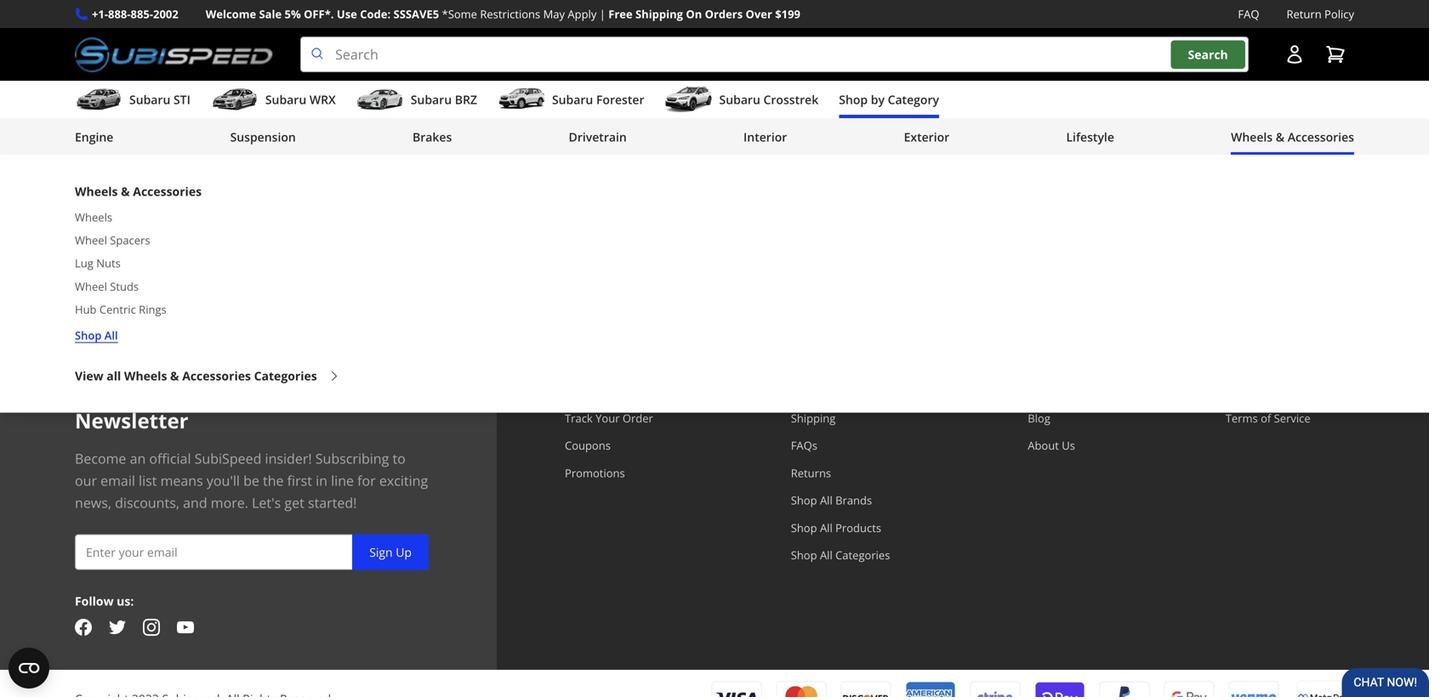 Task type: describe. For each thing, give the bounding box(es) containing it.
shop all brands
[[791, 493, 872, 508]]

+1-
[[92, 6, 108, 22]]

of
[[1261, 411, 1271, 426]]

studs
[[110, 279, 139, 294]]

a subaru crosstrek thumbnail image image
[[665, 87, 712, 112]]

youtube logo image
[[177, 619, 194, 636]]

all for shop all brands
[[820, 493, 833, 508]]

about us
[[1028, 438, 1075, 453]]

1 horizontal spatial categories
[[836, 548, 890, 563]]

promotions
[[565, 466, 625, 481]]

$199
[[775, 6, 801, 22]]

shop all categories
[[791, 548, 890, 563]]

exciting
[[379, 472, 428, 490]]

shop by category button
[[839, 84, 939, 118]]

googlepay image
[[1164, 681, 1215, 698]]

wheels inside wheels wheel spacers lug nuts wheel studs hub centric rings
[[75, 210, 112, 225]]

wheels & accessories element
[[0, 155, 1429, 413]]

apply
[[568, 6, 597, 22]]

subaru wrx button
[[211, 84, 336, 118]]

track your order link
[[565, 411, 653, 426]]

subaru for subaru brz
[[411, 92, 452, 108]]

means
[[160, 472, 203, 490]]

in
[[316, 472, 328, 490]]

subaru wrx
[[265, 92, 336, 108]]

to inside get exclusive offers and rewards every time you shop! plus, explore other ways to earn
[[275, 266, 287, 282]]

stripe image
[[970, 681, 1021, 698]]

categories inside wheels & accessories element
[[254, 368, 317, 384]]

returns
[[791, 466, 831, 481]]

shop!
[[103, 266, 134, 282]]

newsletter
[[75, 407, 189, 435]]

accessories inside "dropdown button"
[[1288, 129, 1354, 145]]

interior button
[[744, 122, 787, 156]]

|
[[600, 6, 606, 22]]

lug
[[75, 256, 93, 271]]

button image
[[1285, 44, 1305, 65]]

faqs
[[791, 438, 817, 453]]

and inside become an official subispeed insider! subscribing to our email list means you'll be the first in line for exciting news, discounts, and more. let's get started!
[[183, 494, 207, 512]]

welcome sale 5% off*. use code: sssave5 *some restrictions may apply | free shipping on orders over $199
[[206, 6, 801, 22]]

an
[[130, 450, 146, 468]]

visa image
[[711, 681, 762, 698]]

up
[[396, 545, 412, 561]]

amex image
[[905, 681, 956, 698]]

us
[[1062, 438, 1075, 453]]

by
[[871, 92, 885, 108]]

1 vertical spatial shipping
[[791, 411, 836, 426]]

service
[[1274, 411, 1311, 426]]

follow us:
[[75, 593, 134, 610]]

rewards image
[[201, 186, 218, 203]]

shop for shop all categories
[[791, 548, 817, 563]]

email
[[100, 472, 135, 490]]

rewards
[[213, 221, 269, 240]]

0 horizontal spatial shipping
[[636, 6, 683, 22]]

all for shop all categories
[[820, 548, 833, 563]]

shop for shop by category
[[839, 92, 868, 108]]

2 vertical spatial &
[[170, 368, 179, 384]]

be
[[243, 472, 259, 490]]

started!
[[308, 494, 357, 512]]

wrx
[[310, 92, 336, 108]]

shop all button
[[75, 327, 118, 345]]

let's
[[252, 494, 281, 512]]

exclusive
[[149, 221, 209, 240]]

terms of service link
[[1226, 411, 1354, 426]]

sign
[[369, 545, 393, 561]]

1 subispeed logo image from the top
[[75, 37, 273, 72]]

lifestyle
[[1066, 129, 1114, 145]]

free
[[608, 6, 633, 22]]

other
[[211, 266, 242, 282]]

suspension
[[230, 129, 296, 145]]

coupons
[[565, 438, 611, 453]]

mastercard image
[[776, 681, 827, 698]]

news,
[[75, 494, 111, 512]]

ways
[[245, 266, 272, 282]]

official
[[149, 450, 191, 468]]

2 vertical spatial accessories
[[182, 368, 251, 384]]

more.
[[211, 494, 248, 512]]

subaru brz button
[[356, 84, 477, 118]]

*some
[[442, 6, 477, 22]]

view all wheels & accessories categories
[[75, 368, 317, 384]]

engine
[[75, 129, 113, 145]]

terms of service
[[1226, 411, 1311, 426]]

Enter your email text field
[[75, 535, 429, 570]]

sign up button
[[352, 535, 429, 570]]

sale
[[259, 6, 282, 22]]

on
[[686, 6, 702, 22]]

lifestyle button
[[1066, 122, 1114, 156]]

search input field
[[300, 37, 1249, 72]]

welcome
[[206, 6, 256, 22]]

become
[[75, 450, 126, 468]]

return
[[1287, 6, 1322, 22]]

our
[[75, 472, 97, 490]]

get
[[284, 494, 304, 512]]

a subaru brz thumbnail image image
[[356, 87, 404, 112]]

subaru sti button
[[75, 84, 190, 118]]

0 vertical spatial wheels & accessories
[[1231, 129, 1354, 145]]

every
[[260, 246, 291, 263]]

sssave5
[[393, 6, 439, 22]]

paypal image
[[1099, 681, 1150, 698]]

order
[[623, 411, 653, 426]]

code:
[[360, 6, 391, 22]]

2002
[[153, 6, 178, 22]]



Task type: vqa. For each thing, say whether or not it's contained in the screenshot.
Restrictions
yes



Task type: locate. For each thing, give the bounding box(es) containing it.
wheel up lug
[[75, 233, 107, 248]]

blog link
[[1028, 411, 1088, 426]]

spacers
[[110, 233, 150, 248]]

time
[[294, 246, 319, 263]]

earn
[[290, 266, 315, 282]]

drivetrain
[[569, 129, 627, 145]]

0 vertical spatial wheel
[[75, 233, 107, 248]]

brands
[[836, 493, 872, 508]]

0 horizontal spatial wheels & accessories
[[75, 183, 202, 200]]

subaru for subaru crosstrek
[[719, 92, 760, 108]]

instagram logo image
[[143, 619, 160, 636]]

you
[[322, 246, 342, 263]]

subaru up interior
[[719, 92, 760, 108]]

+1-888-885-2002
[[92, 6, 178, 22]]

0 vertical spatial categories
[[254, 368, 317, 384]]

metapay image
[[1298, 695, 1349, 698]]

1 vertical spatial and
[[183, 494, 207, 512]]

all for shop all products
[[820, 520, 833, 536]]

track your order
[[565, 411, 653, 426]]

categories up the insider!
[[254, 368, 317, 384]]

to inside become an official subispeed insider! subscribing to our email list means you'll be the first in line for exciting news, discounts, and more. let's get started!
[[393, 450, 406, 468]]

may
[[543, 6, 565, 22]]

line
[[331, 472, 354, 490]]

offers
[[152, 246, 185, 263]]

wheel up hub
[[75, 279, 107, 294]]

become an official subispeed insider! subscribing to our email list means you'll be the first in line for exciting news, discounts, and more. let's get started!
[[75, 450, 428, 512]]

shipping up faqs
[[791, 411, 836, 426]]

2 wheel from the top
[[75, 279, 107, 294]]

subaru brz
[[411, 92, 477, 108]]

subaru left wrx
[[265, 92, 306, 108]]

0 horizontal spatial &
[[121, 183, 130, 200]]

and up explore
[[188, 246, 209, 263]]

shop
[[839, 92, 868, 108], [75, 328, 102, 343], [791, 493, 817, 508], [791, 520, 817, 536], [791, 548, 817, 563]]

terms
[[1226, 411, 1258, 426]]

restrictions
[[480, 6, 540, 22]]

& right all at the left
[[170, 368, 179, 384]]

0 vertical spatial to
[[275, 266, 287, 282]]

crosstrek
[[764, 92, 819, 108]]

shop all products
[[791, 520, 881, 536]]

your
[[596, 411, 620, 426]]

subaru for subaru forester
[[552, 92, 593, 108]]

& inside "dropdown button"
[[1276, 129, 1285, 145]]

2 horizontal spatial &
[[1276, 129, 1285, 145]]

centric
[[99, 302, 136, 317]]

1 horizontal spatial shipping
[[791, 411, 836, 426]]

0 vertical spatial subispeed logo image
[[75, 37, 273, 72]]

0 vertical spatial accessories
[[1288, 129, 1354, 145]]

use
[[337, 6, 357, 22]]

wheel studs link
[[75, 278, 139, 296], [75, 278, 139, 296]]

4 subaru from the left
[[552, 92, 593, 108]]

subaru crosstrek button
[[665, 84, 819, 118]]

shop down returns
[[791, 493, 817, 508]]

twitter logo image
[[109, 619, 126, 636]]

shop for shop all products
[[791, 520, 817, 536]]

1 subaru from the left
[[129, 92, 170, 108]]

exterior button
[[904, 122, 950, 156]]

promotions link
[[565, 466, 653, 481]]

first
[[287, 472, 312, 490]]

all down centric
[[104, 328, 118, 343]]

open widget image
[[9, 648, 49, 689]]

a subaru forester thumbnail image image
[[498, 87, 545, 112]]

subaru up drivetrain
[[552, 92, 593, 108]]

orders
[[705, 6, 743, 22]]

0 horizontal spatial to
[[275, 266, 287, 282]]

rings
[[139, 302, 167, 317]]

wheels link
[[75, 208, 112, 226], [75, 208, 112, 226]]

policy
[[1325, 6, 1354, 22]]

wheels & accessories up spacers
[[75, 183, 202, 200]]

subispeed logo image down 2002
[[75, 37, 273, 72]]

subispeed logo image
[[75, 37, 273, 72], [75, 345, 273, 381]]

to up exciting
[[393, 450, 406, 468]]

1 horizontal spatial &
[[170, 368, 179, 384]]

1 vertical spatial accessories
[[133, 183, 202, 200]]

all down 'shop all products'
[[820, 548, 833, 563]]

0 vertical spatial shipping
[[636, 6, 683, 22]]

wheels & accessories down button icon
[[1231, 129, 1354, 145]]

shoppay image
[[1034, 681, 1086, 698]]

& down button icon
[[1276, 129, 1285, 145]]

1 vertical spatial subispeed logo image
[[75, 345, 273, 381]]

forester
[[596, 92, 644, 108]]

venmo image
[[1228, 681, 1279, 698]]

and inside get exclusive offers and rewards every time you shop! plus, explore other ways to earn
[[188, 246, 209, 263]]

subaru
[[129, 92, 170, 108], [265, 92, 306, 108], [411, 92, 452, 108], [552, 92, 593, 108], [719, 92, 760, 108]]

1 vertical spatial wheels & accessories
[[75, 183, 202, 200]]

for
[[357, 472, 376, 490]]

1 vertical spatial &
[[121, 183, 130, 200]]

& up spacers
[[121, 183, 130, 200]]

shop inside dropdown button
[[839, 92, 868, 108]]

main element
[[0, 81, 1429, 413]]

3 subaru from the left
[[411, 92, 452, 108]]

all
[[107, 368, 121, 384]]

2 subispeed logo image from the top
[[75, 345, 273, 381]]

engine button
[[75, 122, 113, 156]]

0 vertical spatial &
[[1276, 129, 1285, 145]]

suspension button
[[230, 122, 296, 156]]

category
[[888, 92, 939, 108]]

discover image
[[841, 681, 892, 698]]

interior
[[744, 129, 787, 145]]

1 vertical spatial to
[[393, 450, 406, 468]]

shipping left the 'on'
[[636, 6, 683, 22]]

about
[[1028, 438, 1059, 453]]

to down every
[[275, 266, 287, 282]]

subispeed logo image down rings
[[75, 345, 273, 381]]

wheels inside "dropdown button"
[[1231, 129, 1273, 145]]

a subaru sti thumbnail image image
[[75, 87, 123, 112]]

shop all link
[[75, 327, 118, 345]]

shop by category
[[839, 92, 939, 108]]

view
[[75, 368, 103, 384]]

wheels & accessories button
[[1231, 122, 1354, 156]]

shop all
[[75, 328, 118, 343]]

rewards
[[212, 246, 257, 263]]

&
[[1276, 129, 1285, 145], [121, 183, 130, 200], [170, 368, 179, 384]]

5 subaru from the left
[[719, 92, 760, 108]]

and
[[188, 246, 209, 263], [183, 494, 207, 512]]

all left brands
[[820, 493, 833, 508]]

all for shop all
[[104, 328, 118, 343]]

explore
[[166, 266, 208, 282]]

subispeed
[[195, 450, 261, 468]]

subaru for subaru wrx
[[265, 92, 306, 108]]

shipping
[[636, 6, 683, 22], [791, 411, 836, 426]]

shop for shop all
[[75, 328, 102, 343]]

1 vertical spatial categories
[[836, 548, 890, 563]]

shipping link
[[791, 411, 890, 426]]

return policy
[[1287, 6, 1354, 22]]

0 horizontal spatial categories
[[254, 368, 317, 384]]

0 vertical spatial and
[[188, 246, 209, 263]]

and down means
[[183, 494, 207, 512]]

subaru sti
[[129, 92, 190, 108]]

us:
[[117, 593, 134, 610]]

exclusive
[[99, 246, 149, 263]]

shop down shop all brands
[[791, 520, 817, 536]]

1 vertical spatial wheel
[[75, 279, 107, 294]]

wheels & accessories
[[1231, 129, 1354, 145], [75, 183, 202, 200]]

shop inside "link"
[[75, 328, 102, 343]]

drivetrain button
[[569, 122, 627, 156]]

categories down products
[[836, 548, 890, 563]]

wheel
[[75, 233, 107, 248], [75, 279, 107, 294]]

brakes
[[413, 129, 452, 145]]

track
[[565, 411, 593, 426]]

shop all categories link
[[791, 548, 890, 563]]

+1-888-885-2002 link
[[92, 5, 178, 23]]

1 horizontal spatial wheels & accessories
[[1231, 129, 1354, 145]]

subaru forester button
[[498, 84, 644, 118]]

a collage of action shots of vehicles image
[[0, 0, 1429, 158]]

2 subaru from the left
[[265, 92, 306, 108]]

sti
[[174, 92, 190, 108]]

subaru left sti
[[129, 92, 170, 108]]

a subaru wrx thumbnail image image
[[211, 87, 259, 112]]

exterior
[[904, 129, 950, 145]]

all down shop all brands
[[820, 520, 833, 536]]

hub
[[75, 302, 97, 317]]

get
[[76, 246, 96, 263]]

shop down 'shop all products'
[[791, 548, 817, 563]]

faq
[[1238, 6, 1259, 22]]

plus,
[[137, 266, 163, 282]]

1 horizontal spatial to
[[393, 450, 406, 468]]

shop down hub
[[75, 328, 102, 343]]

facebook logo image
[[75, 619, 92, 636]]

subaru left brz
[[411, 92, 452, 108]]

1 wheel from the top
[[75, 233, 107, 248]]

the
[[263, 472, 284, 490]]

return policy link
[[1287, 5, 1354, 23]]

all inside shop all "link"
[[104, 328, 118, 343]]

888-
[[108, 6, 131, 22]]

subaru for subaru sti
[[129, 92, 170, 108]]

shop for shop all brands
[[791, 493, 817, 508]]

shop left by
[[839, 92, 868, 108]]



